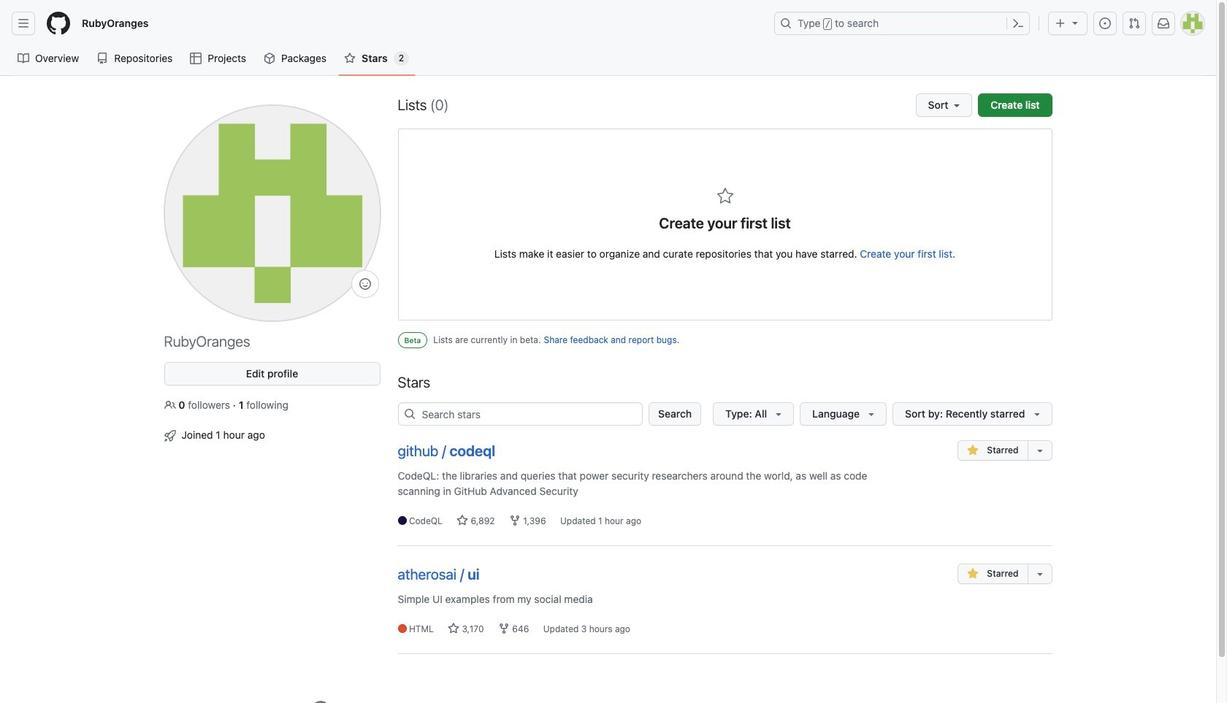 Task type: describe. For each thing, give the bounding box(es) containing it.
repo image
[[97, 53, 108, 64]]

search image
[[404, 409, 415, 420]]

1 horizontal spatial star image
[[457, 515, 469, 527]]

star fill image for add this repository to a list image
[[967, 569, 979, 580]]

star image
[[448, 624, 460, 635]]

star fill image for add this repository to a list icon
[[967, 445, 979, 457]]

fork image for star image
[[498, 624, 510, 635]]

1 horizontal spatial triangle down image
[[1031, 409, 1043, 420]]

table image
[[190, 53, 202, 64]]

Search stars search field
[[398, 403, 643, 426]]

smiley image
[[359, 278, 371, 290]]

issue opened image
[[1100, 18, 1111, 29]]

command palette image
[[1013, 18, 1024, 29]]

homepage image
[[312, 702, 330, 704]]

2 horizontal spatial triangle down image
[[1070, 17, 1081, 28]]

change your avatar image
[[164, 105, 380, 321]]

notifications image
[[1158, 18, 1170, 29]]

rocket image
[[164, 430, 176, 442]]

homepage image
[[47, 12, 70, 35]]

0 horizontal spatial triangle down image
[[866, 409, 878, 420]]



Task type: locate. For each thing, give the bounding box(es) containing it.
add this repository to a list image
[[1034, 445, 1046, 457]]

plus image
[[1055, 18, 1067, 29]]

git pull request image
[[1129, 18, 1141, 29]]

feature release label: beta element
[[398, 332, 428, 349]]

0 vertical spatial star fill image
[[967, 445, 979, 457]]

1 vertical spatial fork image
[[498, 624, 510, 635]]

2 star fill image from the top
[[967, 569, 979, 580]]

triangle down image
[[1070, 17, 1081, 28], [866, 409, 878, 420], [1031, 409, 1043, 420]]

0 horizontal spatial star image
[[344, 53, 356, 64]]

add this repository to a list image
[[1034, 569, 1046, 580]]

star image
[[344, 53, 356, 64], [716, 188, 734, 205], [457, 515, 469, 527]]

fork image for middle star icon
[[509, 515, 521, 527]]

star fill image
[[967, 445, 979, 457], [967, 569, 979, 580]]

fork image
[[509, 515, 521, 527], [498, 624, 510, 635]]

1 star fill image from the top
[[967, 445, 979, 457]]

1 vertical spatial star fill image
[[967, 569, 979, 580]]

0 vertical spatial fork image
[[509, 515, 521, 527]]

1 vertical spatial star image
[[716, 188, 734, 205]]

book image
[[18, 53, 29, 64]]

people image
[[164, 400, 176, 411]]

0 vertical spatial star image
[[344, 53, 356, 64]]

2 horizontal spatial star image
[[716, 188, 734, 205]]

star fill image left add this repository to a list image
[[967, 569, 979, 580]]

triangle down image
[[773, 409, 785, 420]]

package image
[[264, 53, 276, 64]]

2 vertical spatial star image
[[457, 515, 469, 527]]

star fill image left add this repository to a list icon
[[967, 445, 979, 457]]



Task type: vqa. For each thing, say whether or not it's contained in the screenshot.
Add this repository to a list Image for bottommost FORK image
yes



